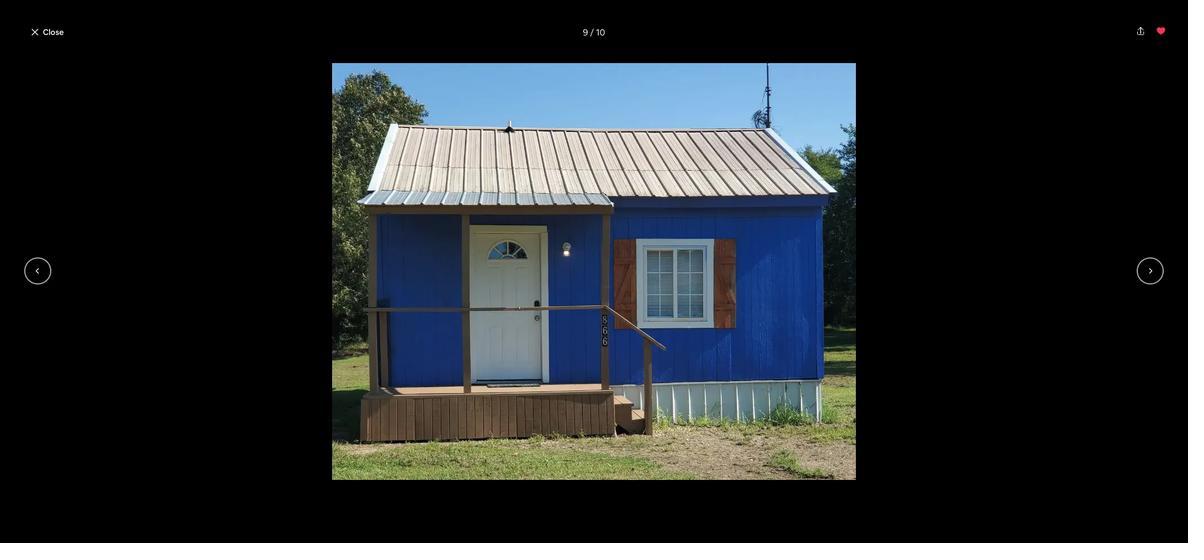 Task type: vqa. For each thing, say whether or not it's contained in the screenshot.
national
no



Task type: describe. For each thing, give the bounding box(es) containing it.
states
[[440, 82, 464, 92]]

show
[[825, 369, 846, 379]]

· left 2
[[362, 434, 364, 446]]

1 1 from the left
[[315, 434, 319, 446]]

bedroom
[[321, 434, 360, 446]]

reviews inside 8 reviews · powderly, texas, united states
[[312, 82, 340, 92]]

cozy country cabin image 2 image
[[595, 107, 748, 252]]

cozy country cabin image 3 image
[[595, 257, 748, 397]]

show all photos button
[[803, 365, 892, 384]]

country
[[312, 58, 369, 76]]

1 horizontal spatial 8 reviews button
[[857, 434, 891, 444]]

full
[[274, 47, 294, 64]]

8 reviews · powderly, texas, united states
[[305, 82, 464, 94]]

cozy country cabin image 5 image
[[753, 257, 906, 397]]

0 horizontal spatial 8 reviews button
[[305, 81, 340, 93]]

entire home hosted by rachel 1 bedroom · 2 beds · 1 bath
[[274, 415, 447, 446]]

/
[[590, 26, 594, 38]]

home
[[311, 415, 345, 431]]

texas,
[[389, 82, 412, 92]]

bath
[[405, 434, 424, 446]]

1 horizontal spatial 8
[[857, 434, 861, 444]]

powderly, texas, united states button
[[351, 80, 464, 94]]

Start your search search field
[[505, 9, 675, 36]]

full bathroom
[[274, 47, 355, 64]]

9
[[583, 26, 588, 38]]

before
[[729, 446, 754, 456]]

8 inside 8 reviews · powderly, texas, united states
[[305, 82, 310, 92]]

hosted
[[347, 415, 388, 431]]

photo tour dialog
[[0, 0, 1189, 544]]

9 / 10
[[583, 26, 605, 38]]



Task type: locate. For each thing, give the bounding box(es) containing it.
$654
[[710, 430, 739, 446]]

by rachel
[[391, 415, 447, 431]]

8 down cozy
[[305, 82, 310, 92]]

families
[[351, 479, 384, 490]]

0 vertical spatial 8 reviews button
[[305, 81, 340, 93]]

1 down home
[[315, 434, 319, 446]]

8 reviews button down country in the left top of the page
[[305, 81, 340, 93]]

powderly,
[[351, 82, 387, 92]]

2 1 from the left
[[399, 434, 403, 446]]

for
[[337, 479, 349, 490]]

1 horizontal spatial reviews
[[863, 434, 891, 444]]

taxes
[[755, 446, 775, 456]]

0 vertical spatial 8
[[305, 82, 310, 92]]

exterior image 1 image
[[54, 63, 1135, 481], [54, 63, 1135, 481], [488, 365, 695, 503], [488, 365, 695, 503]]

4.75 · 8 reviews
[[836, 434, 891, 444]]

learn more about the host, rachel. image
[[611, 415, 643, 447], [611, 415, 643, 447]]

$604
[[742, 430, 771, 446]]

cozy country cabin image 4 image
[[753, 107, 906, 252]]

0 vertical spatial reviews
[[312, 82, 340, 92]]

share button
[[820, 78, 863, 97]]

photos
[[857, 369, 883, 379]]

8 right 4.75
[[857, 434, 861, 444]]

share
[[838, 82, 859, 93]]

bathroom
[[297, 47, 355, 64]]

all
[[847, 369, 855, 379]]

·
[[345, 82, 347, 94], [852, 434, 854, 444], [362, 434, 364, 446], [395, 434, 397, 446]]

· inside 8 reviews · powderly, texas, united states
[[345, 82, 347, 94]]

reviews down country in the left top of the page
[[312, 82, 340, 92]]

cozy
[[274, 58, 309, 76]]

united
[[414, 82, 439, 92]]

10
[[596, 26, 605, 38]]

0 horizontal spatial 8
[[305, 82, 310, 92]]

beds
[[373, 434, 393, 446]]

1 vertical spatial 8
[[857, 434, 861, 444]]

· right beds in the left of the page
[[395, 434, 397, 446]]

2
[[366, 434, 371, 446]]

1 horizontal spatial 1
[[399, 434, 403, 446]]

entire
[[274, 415, 308, 431]]

· down 'cozy country cabin'
[[345, 82, 347, 94]]

0 horizontal spatial reviews
[[312, 82, 340, 92]]

exterior image 2 image
[[699, 365, 906, 503], [699, 365, 906, 503]]

show all photos
[[825, 369, 883, 379]]

0 horizontal spatial 1
[[315, 434, 319, 446]]

great
[[310, 479, 335, 490]]

8
[[305, 82, 310, 92], [857, 434, 861, 444]]

8 reviews button
[[305, 81, 340, 93], [857, 434, 891, 444]]

1
[[315, 434, 319, 446], [399, 434, 403, 446]]

cozy country cabin
[[274, 58, 413, 76]]

8 reviews button right 4.75
[[857, 434, 891, 444]]

total
[[710, 446, 727, 456]]

cozy country cabin image 1 image
[[274, 107, 590, 397]]

$654 $604 total before taxes
[[710, 430, 775, 456]]

reviews right 4.75
[[863, 434, 891, 444]]

great for families
[[310, 479, 384, 490]]

· right 4.75
[[852, 434, 854, 444]]

reviews
[[312, 82, 340, 92], [863, 434, 891, 444]]

1 vertical spatial reviews
[[863, 434, 891, 444]]

1 vertical spatial 8 reviews button
[[857, 434, 891, 444]]

cabin
[[372, 58, 413, 76]]

full bathroom image 1 image
[[488, 48, 906, 328], [488, 48, 906, 328]]

4.75
[[836, 434, 851, 444]]

1 left bath
[[399, 434, 403, 446]]



